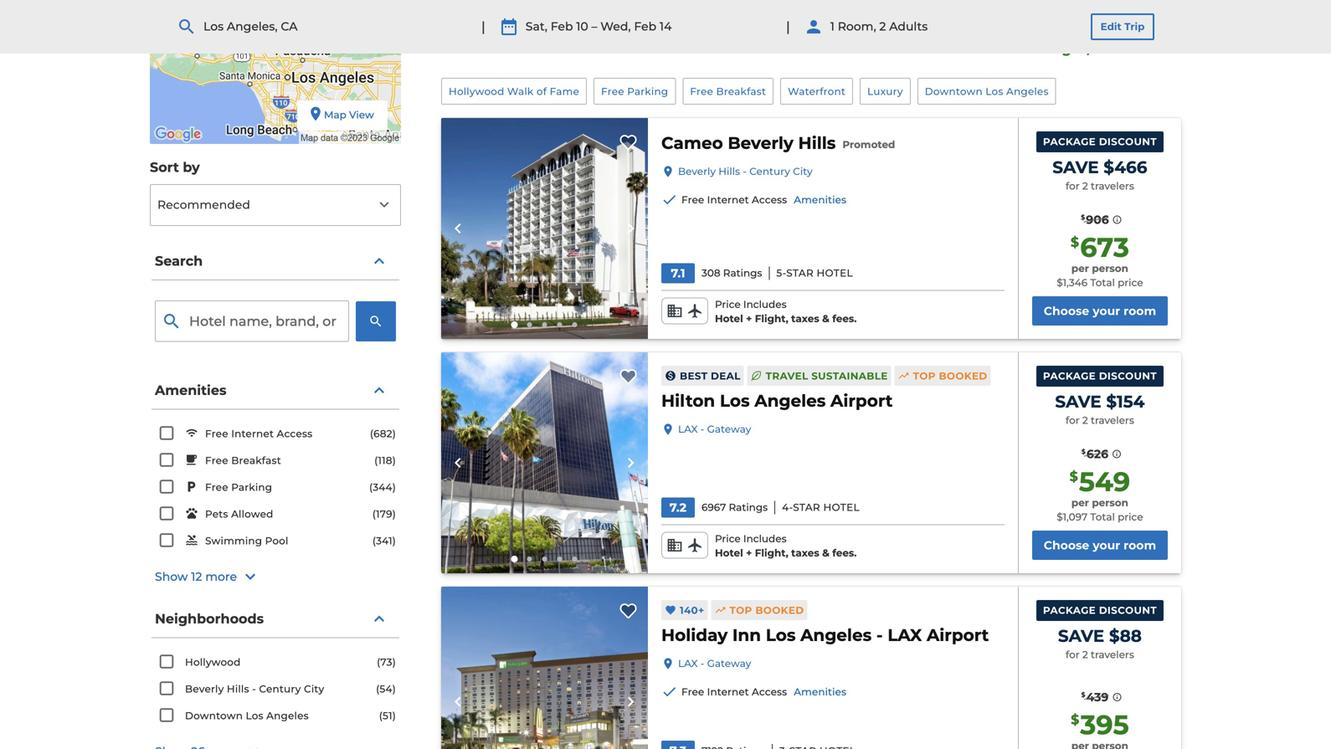 Task type: describe. For each thing, give the bounding box(es) containing it.
best
[[680, 370, 708, 382]]

by
[[183, 159, 200, 175]]

map
[[324, 109, 347, 121]]

go to image #1 image for 549
[[511, 556, 518, 563]]

los angeles, ca
[[204, 19, 298, 34]]

0 vertical spatial downtown
[[925, 85, 983, 97]]

edit trip button
[[1091, 13, 1155, 40]]

choose for 549
[[1044, 539, 1090, 553]]

go to image #1 image for 673
[[511, 322, 518, 328]]

price for 549
[[715, 533, 741, 545]]

$ for 549
[[1070, 469, 1079, 485]]

travel
[[766, 370, 809, 382]]

wed,
[[601, 19, 631, 34]]

free internet access
[[205, 428, 313, 440]]

angeles,
[[227, 19, 278, 34]]

ratings for 673
[[723, 267, 763, 279]]

+ inside your price includes hotel + flight, taxes & fees.
[[1034, 40, 1042, 56]]

discount for 549
[[1099, 370, 1157, 383]]

star for 549
[[793, 502, 821, 514]]

1
[[831, 19, 835, 34]]

1 lax - gateway from the top
[[678, 424, 752, 436]]

flight, inside your price includes hotel + flight, taxes & fees.
[[1046, 40, 1091, 56]]

1 vertical spatial lax
[[888, 625, 922, 646]]

package for 549
[[1044, 370, 1096, 383]]

$ for 439
[[1082, 691, 1086, 699]]

2 for 395
[[1083, 649, 1089, 661]]

fees. for 673
[[833, 313, 857, 325]]

1 vertical spatial top
[[730, 605, 753, 617]]

neighborhoods
[[155, 611, 264, 627]]

$ for 906
[[1081, 213, 1086, 221]]

2 right room,
[[880, 19, 887, 34]]

3 package discount from the top
[[1044, 605, 1157, 617]]

1 vertical spatial beverly hills - century city
[[185, 683, 324, 696]]

near
[[513, 35, 544, 51]]

0 vertical spatial free parking
[[601, 85, 669, 97]]

holiday inn los angeles - lax airport element
[[662, 624, 989, 648]]

4-
[[782, 502, 793, 514]]

673
[[1081, 231, 1130, 264]]

sustainable
[[812, 370, 888, 382]]

swimming pool
[[205, 535, 289, 548]]

2 gateway from the top
[[707, 658, 752, 670]]

amenities for 673
[[794, 194, 847, 206]]

hilton los angeles airport
[[662, 391, 893, 411]]

$154
[[1107, 392, 1145, 412]]

cameo beverly hills
[[662, 133, 836, 153]]

0 horizontal spatial free breakfast
[[205, 455, 281, 467]]

140+
[[680, 605, 705, 617]]

inn
[[733, 625, 761, 646]]

$ 626
[[1082, 447, 1109, 461]]

room for 673
[[1124, 304, 1157, 318]]

amenities for 395
[[794, 687, 847, 699]]

7.2
[[670, 501, 687, 515]]

ratings for 549
[[729, 502, 768, 514]]

1 vertical spatial access
[[277, 428, 313, 440]]

adults
[[890, 19, 928, 34]]

1 vertical spatial century
[[259, 683, 301, 696]]

$466
[[1104, 157, 1148, 178]]

save $154
[[1056, 392, 1145, 412]]

0 vertical spatial downtown los angeles
[[925, 85, 1049, 97]]

swimming
[[205, 535, 262, 548]]

cameo beverly hills - promoted element
[[662, 132, 896, 155]]

flight, for 673
[[755, 313, 789, 325]]

+ for 549
[[746, 547, 752, 559]]

sat,
[[526, 19, 548, 34]]

includes
[[1139, 26, 1182, 38]]

best deal
[[680, 370, 741, 382]]

1 vertical spatial top booked
[[730, 605, 804, 617]]

$88
[[1110, 626, 1142, 647]]

1 horizontal spatial booked
[[939, 370, 988, 382]]

–
[[592, 19, 598, 34]]

1 horizontal spatial top
[[913, 370, 936, 382]]

show 12 more
[[155, 570, 237, 584]]

fees. inside your price includes hotel + flight, taxes & fees.
[[1149, 40, 1182, 56]]

deal
[[711, 370, 741, 382]]

Hotel name, brand, or keyword text field
[[155, 301, 349, 342]]

0 vertical spatial breakfast
[[717, 85, 767, 97]]

3 for 2 travelers from the top
[[1066, 649, 1135, 661]]

free down "cameo"
[[682, 194, 705, 206]]

luxury
[[868, 85, 904, 97]]

edit trip
[[1101, 21, 1145, 33]]

626
[[1087, 447, 1109, 461]]

1 horizontal spatial beverly hills - century city
[[678, 166, 813, 178]]

752
[[441, 35, 464, 51]]

1 feb from the left
[[551, 19, 573, 34]]

package for 673
[[1044, 136, 1096, 148]]

$ for 395
[[1071, 712, 1080, 728]]

(682)
[[370, 428, 396, 440]]

$ 395
[[1071, 709, 1130, 742]]

for 2 travelers for 549
[[1066, 415, 1135, 427]]

14
[[660, 19, 672, 34]]

308 ratings
[[702, 267, 763, 279]]

angeles inside holiday inn los angeles - lax airport element
[[801, 625, 872, 646]]

3 for from the top
[[1066, 649, 1080, 661]]

free up pets
[[205, 482, 228, 494]]

5-
[[777, 267, 787, 279]]

holiday
[[662, 625, 728, 646]]

pets
[[205, 509, 228, 521]]

3 discount from the top
[[1099, 605, 1157, 617]]

of
[[537, 85, 547, 97]]

3 travelers from the top
[[1091, 649, 1135, 661]]

hollywood for hollywood
[[185, 657, 241, 669]]

ca
[[281, 19, 298, 34]]

1 horizontal spatial top booked
[[913, 370, 988, 382]]

hotel inside your price includes hotel + flight, taxes & fees.
[[993, 40, 1030, 56]]

2 for 673
[[1083, 180, 1089, 192]]

hills inside cameo beverly hills - promoted element
[[799, 133, 836, 153]]

free up "cameo"
[[690, 85, 714, 97]]

more
[[205, 570, 237, 584]]

0 vertical spatial lax
[[678, 424, 698, 436]]

hilton
[[662, 391, 715, 411]]

pets allowed
[[205, 509, 273, 521]]

show 12 more button
[[155, 567, 396, 588]]

hollywood walk of fame
[[449, 85, 580, 97]]

0 vertical spatial city
[[793, 166, 813, 178]]

includes for 549
[[744, 533, 787, 545]]

map view
[[324, 109, 374, 121]]

total for 673
[[1091, 277, 1116, 289]]

waterfront
[[788, 85, 846, 97]]

1 vertical spatial parking
[[231, 482, 272, 494]]

free down amenities dropdown button
[[205, 428, 228, 440]]

price for 673
[[1118, 277, 1144, 289]]

$ for 673
[[1071, 234, 1080, 251]]

$ 906
[[1081, 213, 1109, 227]]

$ 439
[[1082, 691, 1109, 705]]

your price includes hotel + flight, taxes & fees.
[[993, 26, 1182, 56]]

exterior view image
[[441, 353, 648, 574]]

2 vertical spatial beverly
[[185, 683, 224, 696]]

your for 673
[[1093, 304, 1121, 318]]

$1,346
[[1057, 277, 1088, 289]]

(344)
[[369, 482, 396, 494]]

cameo
[[662, 133, 723, 153]]

travel sustainable
[[766, 370, 888, 382]]

person for 673
[[1092, 263, 1129, 275]]

access for 673
[[752, 194, 788, 206]]

walk
[[508, 85, 534, 97]]

travelers for 549
[[1091, 415, 1135, 427]]

taxes for 549
[[792, 547, 820, 559]]

906
[[1087, 213, 1109, 227]]

fees. for 549
[[833, 547, 857, 559]]

search
[[155, 253, 203, 269]]

airport inside 'element'
[[831, 391, 893, 411]]

sort by
[[150, 159, 200, 175]]

sat, feb 10 – wed, feb 14
[[526, 19, 672, 34]]

+ for 673
[[746, 313, 752, 325]]

1 vertical spatial breakfast
[[231, 455, 281, 467]]

star for 673
[[787, 267, 814, 279]]

3 package from the top
[[1044, 605, 1096, 617]]

for for 673
[[1066, 180, 1080, 192]]

edit
[[1101, 21, 1122, 33]]

recommended button
[[150, 184, 401, 226]]

0 horizontal spatial downtown los angeles
[[185, 710, 309, 722]]

7.1
[[671, 266, 685, 281]]

& inside your price includes hotel + flight, taxes & fees.
[[1136, 40, 1145, 56]]

5-star hotel
[[777, 267, 853, 279]]

package discount for 549
[[1044, 370, 1157, 383]]

$ 549 per person $1,097 total price
[[1057, 466, 1144, 523]]

photo carousel region for 549
[[441, 353, 648, 574]]

sort
[[150, 159, 179, 175]]

your for 549
[[1093, 539, 1121, 553]]

allowed
[[231, 509, 273, 521]]

0 vertical spatial beverly
[[728, 133, 794, 153]]

$ for 626
[[1082, 448, 1086, 456]]

person for 549
[[1092, 497, 1129, 509]]



Task type: vqa. For each thing, say whether or not it's contained in the screenshot.
$ related to 549
yes



Task type: locate. For each thing, give the bounding box(es) containing it.
$ left 439
[[1082, 691, 1086, 699]]

package up save $154 on the right bottom
[[1044, 370, 1096, 383]]

0 vertical spatial property building image
[[441, 118, 648, 339]]

holiday inn los angeles - lax airport
[[662, 625, 989, 646]]

includes down 5-
[[744, 299, 787, 311]]

308
[[702, 267, 721, 279]]

1 vertical spatial free parking
[[205, 482, 272, 494]]

1 choose from the top
[[1044, 304, 1090, 318]]

property building image for 395
[[441, 587, 648, 750]]

0 vertical spatial flight,
[[1046, 40, 1091, 56]]

1 vertical spatial room
[[1124, 539, 1157, 553]]

price includes hotel + flight, taxes & fees. for 673
[[715, 299, 857, 325]]

0 vertical spatial go to image #1 image
[[511, 322, 518, 328]]

view
[[349, 109, 374, 121]]

beverly hills - century city
[[678, 166, 813, 178], [185, 683, 324, 696]]

1 gateway from the top
[[707, 424, 752, 436]]

1 package discount from the top
[[1044, 136, 1157, 148]]

1 vertical spatial discount
[[1099, 370, 1157, 383]]

breakfast
[[717, 85, 767, 97], [231, 455, 281, 467]]

free
[[601, 85, 625, 97], [690, 85, 714, 97], [682, 194, 705, 206], [205, 428, 228, 440], [205, 455, 228, 467], [205, 482, 228, 494], [682, 687, 705, 699]]

2 vertical spatial package discount
[[1044, 605, 1157, 617]]

ratings right 6967
[[729, 502, 768, 514]]

price down 6967 ratings
[[715, 533, 741, 545]]

2 down save $88
[[1083, 649, 1089, 661]]

internet down cameo beverly hills
[[707, 194, 749, 206]]

beverly
[[728, 133, 794, 153], [678, 166, 716, 178], [185, 683, 224, 696]]

taxes down edit
[[1094, 40, 1132, 56]]

save for 673
[[1053, 157, 1099, 178]]

439
[[1087, 691, 1109, 705]]

0 horizontal spatial hollywood
[[185, 657, 241, 669]]

1 horizontal spatial beverly
[[678, 166, 716, 178]]

go to image #5 image
[[572, 323, 577, 328], [572, 557, 577, 562]]

& for 549
[[823, 547, 830, 559]]

choose your room button down '$1,346'
[[1033, 297, 1168, 326]]

parking
[[628, 85, 669, 97], [231, 482, 272, 494]]

$ inside $ 673 per person $1,346 total price
[[1071, 234, 1080, 251]]

|
[[482, 18, 486, 35], [786, 18, 790, 35]]

1 room, 2 adults
[[831, 19, 928, 34]]

free parking up pets allowed on the bottom
[[205, 482, 272, 494]]

2 vertical spatial photo carousel region
[[441, 587, 648, 750]]

fees.
[[1149, 40, 1182, 56], [833, 313, 857, 325], [833, 547, 857, 559]]

internet for 673
[[707, 194, 749, 206]]

2 price includes hotel + flight, taxes & fees. from the top
[[715, 533, 857, 559]]

2 down save $154 on the right bottom
[[1083, 415, 1089, 427]]

1 vertical spatial go to image #1 image
[[511, 556, 518, 563]]

per up '$1,346'
[[1072, 263, 1090, 275]]

your down $ 549 per person $1,097 total price
[[1093, 539, 1121, 553]]

1 price from the top
[[715, 299, 741, 311]]

2 horizontal spatial beverly
[[728, 133, 794, 153]]

gateway
[[707, 424, 752, 436], [707, 658, 752, 670]]

travelers down save $154 on the right bottom
[[1091, 415, 1135, 427]]

1 horizontal spatial hollywood
[[449, 85, 505, 97]]

6967 ratings
[[702, 502, 768, 514]]

price inside your price includes hotel + flight, taxes & fees.
[[1111, 26, 1136, 38]]

package up save $466
[[1044, 136, 1096, 148]]

go to image #2 image for 549
[[527, 557, 532, 562]]

go to image #4 image for 673
[[557, 323, 562, 328]]

2 property building image from the top
[[441, 587, 648, 750]]

2 choose from the top
[[1044, 539, 1090, 553]]

price for 549
[[1118, 511, 1144, 523]]

0 vertical spatial includes
[[744, 299, 787, 311]]

ratings right 308
[[723, 267, 763, 279]]

feb left 10 at left
[[551, 19, 573, 34]]

1 vertical spatial choose your room
[[1044, 539, 1157, 553]]

1 choose your room button from the top
[[1033, 297, 1168, 326]]

star right 308 ratings
[[787, 267, 814, 279]]

package discount up save $88
[[1044, 605, 1157, 617]]

1 travelers from the top
[[1091, 180, 1135, 192]]

1 vertical spatial price
[[715, 533, 741, 545]]

2 includes from the top
[[744, 533, 787, 545]]

flight, down 5-
[[755, 313, 789, 325]]

choose your room for 549
[[1044, 539, 1157, 553]]

0 horizontal spatial beverly
[[185, 683, 224, 696]]

per inside $ 673 per person $1,346 total price
[[1072, 263, 1090, 275]]

choose your room down '$1,346'
[[1044, 304, 1157, 318]]

choose your room button for 673
[[1033, 297, 1168, 326]]

2 photo carousel region from the top
[[441, 353, 648, 574]]

internet down amenities dropdown button
[[231, 428, 274, 440]]

1 vertical spatial star
[[793, 502, 821, 514]]

1 vertical spatial price includes hotel + flight, taxes & fees.
[[715, 533, 857, 559]]

person inside $ 673 per person $1,346 total price
[[1092, 263, 1129, 275]]

your
[[1085, 26, 1108, 38]]

0 horizontal spatial downtown
[[185, 710, 243, 722]]

access down amenities dropdown button
[[277, 428, 313, 440]]

hollywood for hollywood walk of fame
[[449, 85, 505, 97]]

price includes hotel + flight, taxes & fees.
[[715, 299, 857, 325], [715, 533, 857, 559]]

flight, for 549
[[755, 547, 789, 559]]

parking up allowed
[[231, 482, 272, 494]]

0 vertical spatial access
[[752, 194, 788, 206]]

1 for from the top
[[1066, 180, 1080, 192]]

2 go to image #5 image from the top
[[572, 557, 577, 562]]

1 vertical spatial total
[[1091, 511, 1116, 523]]

1 horizontal spatial free breakfast
[[690, 85, 767, 97]]

1 property building image from the top
[[441, 118, 648, 339]]

2 vertical spatial +
[[746, 547, 752, 559]]

parking down 14
[[628, 85, 669, 97]]

for 2 travelers down save $88
[[1066, 649, 1135, 661]]

choose your room button down $1,097
[[1033, 531, 1168, 560]]

save for 549
[[1056, 392, 1102, 412]]

for 2 travelers down save $466
[[1066, 180, 1135, 192]]

1 vertical spatial photo carousel region
[[441, 353, 648, 574]]

0 vertical spatial go to image #3 image
[[542, 323, 547, 328]]

includes down "4-"
[[744, 533, 787, 545]]

2 package from the top
[[1044, 370, 1096, 383]]

breakfast up cameo beverly hills
[[717, 85, 767, 97]]

0 vertical spatial package
[[1044, 136, 1096, 148]]

your down $ 673 per person $1,346 total price
[[1093, 304, 1121, 318]]

discount for 673
[[1099, 136, 1157, 148]]

0 vertical spatial fees.
[[1149, 40, 1182, 56]]

save left $88
[[1059, 626, 1105, 647]]

$ left 549
[[1070, 469, 1079, 485]]

& down trip
[[1136, 40, 1145, 56]]

2 vertical spatial lax
[[678, 658, 698, 670]]

1 horizontal spatial hills
[[719, 166, 740, 178]]

2 choose your room from the top
[[1044, 539, 1157, 553]]

price
[[715, 299, 741, 311], [715, 533, 741, 545]]

1 vertical spatial for 2 travelers
[[1066, 415, 1135, 427]]

angeles inside hilton los angeles airport 'element'
[[755, 391, 826, 411]]

lax
[[678, 424, 698, 436], [888, 625, 922, 646], [678, 658, 698, 670]]

choose your room down $1,097
[[1044, 539, 1157, 553]]

1 vertical spatial person
[[1092, 497, 1129, 509]]

&
[[1136, 40, 1145, 56], [823, 313, 830, 325], [823, 547, 830, 559]]

recommended
[[157, 198, 250, 212]]

0 vertical spatial person
[[1092, 263, 1129, 275]]

2 down save $466
[[1083, 180, 1089, 192]]

heart icon image
[[665, 605, 677, 617]]

1 includes from the top
[[744, 299, 787, 311]]

1 vertical spatial save
[[1056, 392, 1102, 412]]

2 go to image #4 image from the top
[[557, 557, 562, 562]]

2 lax - gateway from the top
[[678, 658, 752, 670]]

1 go to image #1 image from the top
[[511, 322, 518, 328]]

top
[[913, 370, 936, 382], [730, 605, 753, 617]]

choose down $1,097
[[1044, 539, 1090, 553]]

go to image #3 image
[[542, 323, 547, 328], [542, 557, 547, 562]]

price down 308 ratings
[[715, 299, 741, 311]]

2 price from the top
[[715, 533, 741, 545]]

| for sat, feb 10 – wed, feb 14
[[482, 18, 486, 35]]

hilton los angeles airport element
[[662, 390, 893, 413]]

2 total from the top
[[1091, 511, 1116, 523]]

amenities up free internet access
[[155, 382, 227, 399]]

1 your from the top
[[1093, 304, 1121, 318]]

total for 549
[[1091, 511, 1116, 523]]

choose down '$1,346'
[[1044, 304, 1090, 318]]

2 for 2 travelers from the top
[[1066, 415, 1135, 427]]

price
[[1111, 26, 1136, 38], [1118, 277, 1144, 289], [1118, 511, 1144, 523]]

2 | from the left
[[786, 18, 790, 35]]

go to image #1 image
[[511, 322, 518, 328], [511, 556, 518, 563]]

549
[[1079, 466, 1131, 498]]

airport
[[831, 391, 893, 411], [927, 625, 989, 646]]

0 vertical spatial travelers
[[1091, 180, 1135, 192]]

price down 673
[[1118, 277, 1144, 289]]

for 2 travelers
[[1066, 180, 1135, 192], [1066, 415, 1135, 427], [1066, 649, 1135, 661]]

los inside 'element'
[[720, 391, 750, 411]]

0 horizontal spatial hills
[[227, 683, 249, 696]]

star
[[787, 267, 814, 279], [793, 502, 821, 514]]

taxes
[[1094, 40, 1132, 56], [792, 313, 820, 325], [792, 547, 820, 559]]

2 vertical spatial for
[[1066, 649, 1080, 661]]

flight, down your
[[1046, 40, 1091, 56]]

$1,097
[[1057, 511, 1088, 523]]

for down save $154 on the right bottom
[[1066, 415, 1080, 427]]

total right '$1,346'
[[1091, 277, 1116, 289]]

0 vertical spatial photo carousel region
[[441, 118, 648, 339]]

taxes for 673
[[792, 313, 820, 325]]

go to image #2 image
[[527, 323, 532, 328], [527, 557, 532, 562]]

fees. down 'includes'
[[1149, 40, 1182, 56]]

save $88
[[1059, 626, 1142, 647]]

(73)
[[377, 657, 396, 669]]

beverly right "cameo"
[[728, 133, 794, 153]]

star right 6967 ratings
[[793, 502, 821, 514]]

access down inn
[[752, 687, 788, 699]]

neighborhoods button
[[152, 601, 400, 639]]

0 vertical spatial top
[[913, 370, 936, 382]]

1 package from the top
[[1044, 136, 1096, 148]]

0 vertical spatial discount
[[1099, 136, 1157, 148]]

1 vertical spatial flight,
[[755, 313, 789, 325]]

2 package discount from the top
[[1044, 370, 1157, 383]]

0 horizontal spatial feb
[[551, 19, 573, 34]]

hollywood left walk in the top left of the page
[[449, 85, 505, 97]]

free internet access amenities down inn
[[682, 687, 847, 699]]

0 horizontal spatial booked
[[756, 605, 804, 617]]

(341)
[[373, 535, 396, 547]]

1 room from the top
[[1124, 304, 1157, 318]]

0 vertical spatial parking
[[628, 85, 669, 97]]

(118)
[[375, 455, 396, 467]]

per up $1,097
[[1072, 497, 1090, 509]]

price for 673
[[715, 299, 741, 311]]

0 horizontal spatial top
[[730, 605, 753, 617]]

century
[[750, 166, 791, 178], [259, 683, 301, 696]]

includes
[[744, 299, 787, 311], [744, 533, 787, 545]]

discount up $154 at the bottom right of the page
[[1099, 370, 1157, 383]]

& down 4-star hotel
[[823, 547, 830, 559]]

2 for 549
[[1083, 415, 1089, 427]]

2 vertical spatial amenities
[[794, 687, 847, 699]]

0 vertical spatial ratings
[[723, 267, 763, 279]]

beverly down neighborhoods
[[185, 683, 224, 696]]

go to image #3 image for 673
[[542, 323, 547, 328]]

& for 673
[[823, 313, 830, 325]]

choose for 673
[[1044, 304, 1090, 318]]

$ inside the $ 626
[[1082, 448, 1086, 456]]

-
[[743, 166, 747, 178], [701, 424, 705, 436], [877, 625, 883, 646], [701, 658, 705, 670], [252, 683, 256, 696]]

fame
[[550, 85, 580, 97]]

1 go to image #3 image from the top
[[542, 323, 547, 328]]

2 travelers from the top
[[1091, 415, 1135, 427]]

internet down inn
[[707, 687, 749, 699]]

2 for from the top
[[1066, 415, 1080, 427]]

2 vertical spatial for 2 travelers
[[1066, 649, 1135, 661]]

price inside $ 673 per person $1,346 total price
[[1118, 277, 1144, 289]]

taxes down 4-star hotel
[[792, 547, 820, 559]]

travelers
[[1091, 180, 1135, 192], [1091, 415, 1135, 427], [1091, 649, 1135, 661]]

| for 1 room, 2 adults
[[786, 18, 790, 35]]

1 horizontal spatial downtown los angeles
[[925, 85, 1049, 97]]

$ left the 395
[[1071, 712, 1080, 728]]

1 vertical spatial go to image #5 image
[[572, 557, 577, 562]]

1 go to image #5 image from the top
[[572, 323, 577, 328]]

hills
[[799, 133, 836, 153], [719, 166, 740, 178], [227, 683, 249, 696]]

2 choose your room button from the top
[[1033, 531, 1168, 560]]

1 vertical spatial choose your room button
[[1033, 531, 1168, 560]]

choose your room button
[[1033, 297, 1168, 326], [1033, 531, 1168, 560]]

1 go to image #2 image from the top
[[527, 323, 532, 328]]

2 feb from the left
[[634, 19, 657, 34]]

free breakfast
[[690, 85, 767, 97], [205, 455, 281, 467]]

$ inside $ 395
[[1071, 712, 1080, 728]]

0 horizontal spatial airport
[[831, 391, 893, 411]]

feb left 14
[[634, 19, 657, 34]]

2 vertical spatial save
[[1059, 626, 1105, 647]]

free internet access amenities
[[682, 194, 847, 206], [682, 687, 847, 699]]

breakfast down free internet access
[[231, 455, 281, 467]]

0 vertical spatial your
[[1093, 304, 1121, 318]]

1 vertical spatial per
[[1072, 497, 1090, 509]]

0 vertical spatial go to image #4 image
[[557, 323, 562, 328]]

$ inside $ 549 per person $1,097 total price
[[1070, 469, 1079, 485]]

0 vertical spatial free internet access amenities
[[682, 194, 847, 206]]

go to image #3 image for 549
[[542, 557, 547, 562]]

12
[[191, 570, 202, 584]]

2 free internet access amenities from the top
[[682, 687, 847, 699]]

taxes inside your price includes hotel + flight, taxes & fees.
[[1094, 40, 1132, 56]]

total
[[1091, 277, 1116, 289], [1091, 511, 1116, 523]]

photo carousel region
[[441, 118, 648, 339], [441, 353, 648, 574], [441, 587, 648, 750]]

1 person from the top
[[1092, 263, 1129, 275]]

1 horizontal spatial feb
[[634, 19, 657, 34]]

2 your from the top
[[1093, 539, 1121, 553]]

0 vertical spatial airport
[[831, 391, 893, 411]]

1 vertical spatial go to image #4 image
[[557, 557, 562, 562]]

free breakfast up cameo beverly hills
[[690, 85, 767, 97]]

price down 549
[[1118, 511, 1144, 523]]

room down $ 673 per person $1,346 total price
[[1124, 304, 1157, 318]]

0 vertical spatial choose your room button
[[1033, 297, 1168, 326]]

1 vertical spatial booked
[[756, 605, 804, 617]]

price right your
[[1111, 26, 1136, 38]]

beverly down "cameo"
[[678, 166, 716, 178]]

downtown los angeles
[[925, 85, 1049, 97], [185, 710, 309, 722]]

free down free internet access
[[205, 455, 228, 467]]

price includes hotel + flight, taxes & fees. for 549
[[715, 533, 857, 559]]

3 photo carousel region from the top
[[441, 587, 648, 750]]

2 person from the top
[[1092, 497, 1129, 509]]

taxes down 5-star hotel
[[792, 313, 820, 325]]

century down neighborhoods dropdown button
[[259, 683, 301, 696]]

| left 1
[[786, 18, 790, 35]]

city
[[793, 166, 813, 178], [304, 683, 324, 696]]

10
[[576, 19, 589, 34]]

package discount for 673
[[1044, 136, 1157, 148]]

1 vertical spatial beverly
[[678, 166, 716, 178]]

1 price includes hotel + flight, taxes & fees. from the top
[[715, 299, 857, 325]]

1 vertical spatial airport
[[927, 625, 989, 646]]

discount up the $466
[[1099, 136, 1157, 148]]

fees. down 5-star hotel
[[833, 313, 857, 325]]

2 vertical spatial hills
[[227, 683, 249, 696]]

1 total from the top
[[1091, 277, 1116, 289]]

photo carousel region for 673
[[441, 118, 648, 339]]

go to image #4 image for 549
[[557, 557, 562, 562]]

amenities
[[794, 194, 847, 206], [155, 382, 227, 399], [794, 687, 847, 699]]

2 go to image #1 image from the top
[[511, 556, 518, 563]]

1 vertical spatial includes
[[744, 533, 787, 545]]

hotels
[[468, 35, 510, 51]]

1 vertical spatial hollywood
[[185, 657, 241, 669]]

| up hotels
[[482, 18, 486, 35]]

(179)
[[373, 508, 396, 521]]

1 free internet access amenities from the top
[[682, 194, 847, 206]]

total inside $ 673 per person $1,346 total price
[[1091, 277, 1116, 289]]

1 discount from the top
[[1099, 136, 1157, 148]]

1 vertical spatial free breakfast
[[205, 455, 281, 467]]

2 go to image #2 image from the top
[[527, 557, 532, 562]]

$ left 906
[[1081, 213, 1086, 221]]

$ left 626
[[1082, 448, 1086, 456]]

search button
[[152, 243, 400, 281]]

0 vertical spatial hills
[[799, 133, 836, 153]]

0 horizontal spatial beverly hills - century city
[[185, 683, 324, 696]]

1 for 2 travelers from the top
[[1066, 180, 1135, 192]]

1 vertical spatial amenities
[[155, 382, 227, 399]]

$ inside $ 439
[[1082, 691, 1086, 699]]

(54)
[[376, 683, 396, 696]]

2 discount from the top
[[1099, 370, 1157, 383]]

1 | from the left
[[482, 18, 486, 35]]

per for 673
[[1072, 263, 1090, 275]]

1 per from the top
[[1072, 263, 1090, 275]]

angeles
[[1007, 85, 1049, 97], [755, 391, 826, 411], [801, 625, 872, 646], [266, 710, 309, 722]]

0 vertical spatial for
[[1066, 180, 1080, 192]]

city left (54) on the bottom left of the page
[[304, 683, 324, 696]]

pool
[[265, 535, 289, 548]]

1 vertical spatial travelers
[[1091, 415, 1135, 427]]

lax - gateway down holiday
[[678, 658, 752, 670]]

travelers for 673
[[1091, 180, 1135, 192]]

free down holiday
[[682, 687, 705, 699]]

person inside $ 549 per person $1,097 total price
[[1092, 497, 1129, 509]]

free right fame
[[601, 85, 625, 97]]

1 vertical spatial ratings
[[729, 502, 768, 514]]

price inside $ 549 per person $1,097 total price
[[1118, 511, 1144, 523]]

free internet access amenities for 673
[[682, 194, 847, 206]]

gateway down the hilton
[[707, 424, 752, 436]]

1 go to image #4 image from the top
[[557, 323, 562, 328]]

per for 549
[[1072, 497, 1090, 509]]

2 vertical spatial access
[[752, 687, 788, 699]]

access for 395
[[752, 687, 788, 699]]

go to image #4 image
[[557, 323, 562, 328], [557, 557, 562, 562]]

top right the "sustainable" at the right of page
[[913, 370, 936, 382]]

includes for 673
[[744, 299, 787, 311]]

room,
[[838, 19, 877, 34]]

access down cameo beverly hills - promoted element
[[752, 194, 788, 206]]

$ inside $ 906
[[1081, 213, 1086, 221]]

1 horizontal spatial breakfast
[[717, 85, 767, 97]]

discount up $88
[[1099, 605, 1157, 617]]

1 vertical spatial fees.
[[833, 313, 857, 325]]

century down cameo beverly hills - promoted element
[[750, 166, 791, 178]]

trip
[[1125, 21, 1145, 33]]

1 vertical spatial city
[[304, 683, 324, 696]]

for 2 travelers for 673
[[1066, 180, 1135, 192]]

go to image #2 image for 673
[[527, 323, 532, 328]]

free internet access amenities for 395
[[682, 687, 847, 699]]

for 2 travelers down save $154 on the right bottom
[[1066, 415, 1135, 427]]

amenities inside dropdown button
[[155, 382, 227, 399]]

package discount up save $154 on the right bottom
[[1044, 370, 1157, 383]]

1 choose your room from the top
[[1044, 304, 1157, 318]]

total inside $ 549 per person $1,097 total price
[[1091, 511, 1116, 523]]

1 vertical spatial go to image #2 image
[[527, 557, 532, 562]]

free parking
[[601, 85, 669, 97], [205, 482, 272, 494]]

choose your room button for 549
[[1033, 531, 1168, 560]]

$ left 673
[[1071, 234, 1080, 251]]

choose
[[1044, 304, 1090, 318], [1044, 539, 1090, 553]]

flight, down "4-"
[[755, 547, 789, 559]]

0 vertical spatial per
[[1072, 263, 1090, 275]]

internet for 395
[[707, 687, 749, 699]]

los
[[204, 19, 224, 34], [986, 85, 1004, 97], [720, 391, 750, 411], [766, 625, 796, 646], [246, 710, 264, 722]]

& down 5-star hotel
[[823, 313, 830, 325]]

1 vertical spatial internet
[[231, 428, 274, 440]]

save $466
[[1053, 157, 1148, 178]]

4-star hotel
[[782, 502, 860, 514]]

save left $154 at the bottom right of the page
[[1056, 392, 1102, 412]]

0 vertical spatial go to image #2 image
[[527, 323, 532, 328]]

save left the $466
[[1053, 157, 1099, 178]]

for for 549
[[1066, 415, 1080, 427]]

hills down cameo beverly hills
[[719, 166, 740, 178]]

choose your room for 673
[[1044, 304, 1157, 318]]

1 horizontal spatial airport
[[927, 625, 989, 646]]

city down cameo beverly hills - promoted element
[[793, 166, 813, 178]]

travelers down save $466
[[1091, 180, 1135, 192]]

0 vertical spatial internet
[[707, 194, 749, 206]]

package up save $88
[[1044, 605, 1096, 617]]

property building image
[[441, 118, 648, 339], [441, 587, 648, 750]]

amenities button
[[152, 372, 400, 410]]

395
[[1081, 709, 1130, 742]]

per inside $ 549 per person $1,097 total price
[[1072, 497, 1090, 509]]

2 vertical spatial fees.
[[833, 547, 857, 559]]

go to image #5 image for 549
[[572, 557, 577, 562]]

beverly hills - century city down cameo beverly hills
[[678, 166, 813, 178]]

0 vertical spatial price
[[715, 299, 741, 311]]

hollywood down neighborhoods
[[185, 657, 241, 669]]

go to image #5 image for 673
[[572, 323, 577, 328]]

room for 549
[[1124, 539, 1157, 553]]

2 room from the top
[[1124, 539, 1157, 553]]

gateway down inn
[[707, 658, 752, 670]]

(51)
[[379, 710, 396, 722]]

752 hotels near
[[441, 35, 544, 51]]

1 vertical spatial package
[[1044, 370, 1096, 383]]

property building image for 673
[[441, 118, 648, 339]]

2 go to image #3 image from the top
[[542, 557, 547, 562]]

0 vertical spatial free breakfast
[[690, 85, 767, 97]]

show
[[155, 570, 188, 584]]

1 vertical spatial gateway
[[707, 658, 752, 670]]

0 vertical spatial century
[[750, 166, 791, 178]]

2 per from the top
[[1072, 497, 1090, 509]]

1 photo carousel region from the top
[[441, 118, 648, 339]]

hills down waterfront
[[799, 133, 836, 153]]

1 horizontal spatial century
[[750, 166, 791, 178]]



